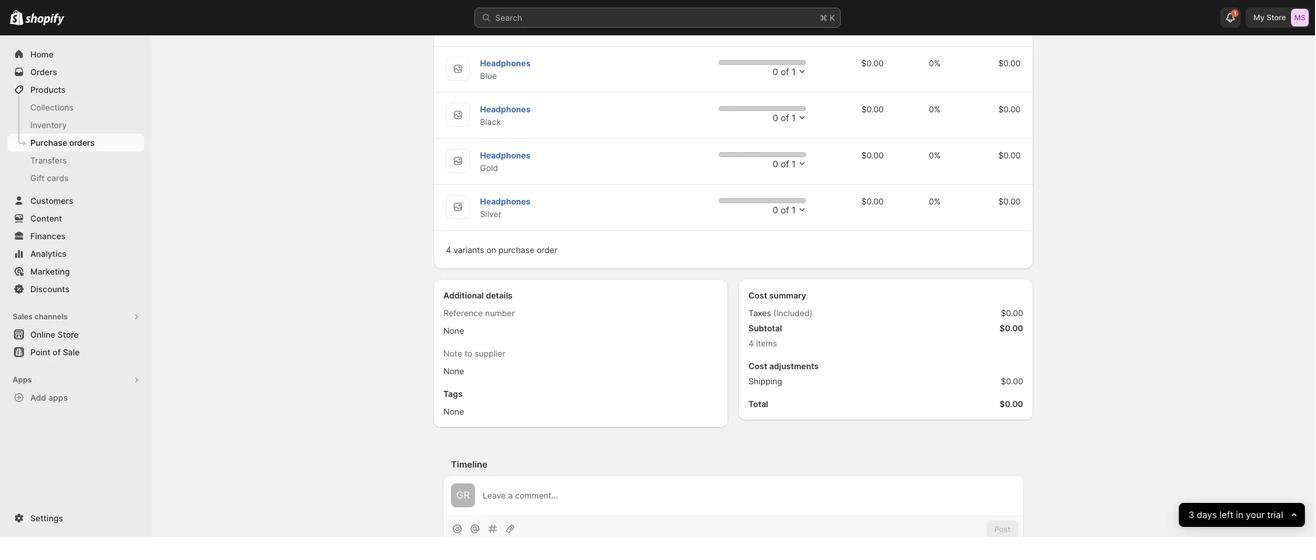 Task type: locate. For each thing, give the bounding box(es) containing it.
4 0 of 1 button from the top
[[715, 198, 809, 217]]

4 variants on purchase order
[[446, 245, 558, 255]]

3
[[1189, 510, 1195, 521]]

$0.00
[[862, 58, 884, 68], [999, 58, 1021, 68], [862, 104, 884, 114], [999, 104, 1021, 114], [862, 150, 884, 160], [999, 150, 1021, 160], [862, 197, 884, 207], [999, 197, 1021, 207], [1001, 308, 1024, 318], [1000, 324, 1024, 334], [1001, 377, 1024, 387], [1000, 399, 1024, 409]]

marketing
[[30, 267, 70, 277]]

1 headphones link from the top
[[480, 58, 531, 68]]

apps button
[[8, 372, 144, 389]]

0 for headphones black
[[773, 112, 778, 123]]

1 horizontal spatial store
[[1267, 13, 1287, 22]]

my store image
[[1292, 9, 1309, 27]]

1 horizontal spatial products
[[446, 25, 482, 35]]

avatar with initials g r image
[[451, 484, 475, 508]]

cost
[[749, 291, 768, 301], [749, 361, 768, 372]]

order
[[537, 245, 558, 255]]

shopify image
[[10, 10, 24, 25], [25, 13, 65, 26]]

2 cost from the top
[[749, 361, 768, 372]]

of for headphones gold
[[781, 159, 789, 169]]

cost summary
[[749, 291, 807, 301]]

received products progress bar for headphones silver
[[719, 198, 806, 203]]

cost adjustments
[[749, 361, 819, 372]]

0 of 1 for headphones gold
[[773, 159, 796, 169]]

k
[[830, 13, 835, 23]]

4 0% from the top
[[929, 197, 941, 207]]

left
[[1220, 510, 1234, 521]]

headphones silver
[[480, 197, 531, 219]]

1 0 of 1 from the top
[[773, 66, 796, 77]]

2 headphones from the top
[[480, 104, 531, 114]]

1 0% from the top
[[929, 58, 941, 68]]

in
[[1237, 510, 1244, 521]]

0 vertical spatial cost
[[749, 291, 768, 301]]

0 horizontal spatial shopify image
[[10, 10, 24, 25]]

point of sale
[[30, 348, 80, 358]]

subtotal
[[749, 324, 782, 334]]

3 headphones from the top
[[480, 150, 531, 160]]

4 headphones link from the top
[[480, 197, 531, 207]]

none
[[444, 326, 464, 336], [444, 366, 464, 377], [444, 407, 464, 417]]

received products progress bar for headphones gold
[[719, 152, 806, 157]]

⌘
[[820, 13, 828, 23]]

4 headphones from the top
[[480, 197, 531, 207]]

of for headphones blue
[[781, 66, 789, 77]]

1 vertical spatial 4
[[749, 339, 754, 349]]

1 for headphones silver
[[792, 205, 796, 215]]

reference
[[444, 308, 483, 318]]

1 cost from the top
[[749, 291, 768, 301]]

3 0 of 1 from the top
[[773, 159, 796, 169]]

0 of 1 button
[[715, 59, 809, 78], [715, 106, 809, 124], [715, 152, 809, 171], [715, 198, 809, 217]]

4
[[446, 245, 451, 255], [749, 339, 754, 349]]

products
[[446, 25, 482, 35], [30, 85, 66, 95]]

headphones link for silver
[[480, 197, 531, 207]]

store inside button
[[58, 330, 79, 340]]

sales channels
[[13, 312, 68, 322]]

orders link
[[8, 63, 144, 81]]

headphones up gold
[[480, 150, 531, 160]]

3 0 from the top
[[773, 159, 778, 169]]

headphones link up silver
[[480, 197, 531, 207]]

0 vertical spatial 4
[[446, 245, 451, 255]]

4 0 from the top
[[773, 205, 778, 215]]

2 received products progress bar from the top
[[719, 106, 806, 111]]

0 of 1 button for headphones black
[[715, 106, 809, 124]]

2 vertical spatial none
[[444, 407, 464, 417]]

1 vertical spatial store
[[58, 330, 79, 340]]

1 0 from the top
[[773, 66, 778, 77]]

1 none from the top
[[444, 326, 464, 336]]

ordered
[[444, 2, 476, 12]]

0 horizontal spatial 4
[[446, 245, 451, 255]]

finances link
[[8, 227, 144, 245]]

2 headphones link from the top
[[480, 104, 531, 114]]

(included)
[[774, 308, 813, 318]]

store up sale
[[58, 330, 79, 340]]

headphones up silver
[[480, 197, 531, 207]]

analytics link
[[8, 245, 144, 263]]

trial
[[1268, 510, 1284, 521]]

store
[[1267, 13, 1287, 22], [58, 330, 79, 340]]

1 horizontal spatial 4
[[749, 339, 754, 349]]

0
[[773, 66, 778, 77], [773, 112, 778, 123], [773, 159, 778, 169], [773, 205, 778, 215]]

1
[[1234, 10, 1237, 16], [792, 66, 796, 77], [792, 112, 796, 123], [792, 159, 796, 169], [792, 205, 796, 215]]

headphones up black on the top of the page
[[480, 104, 531, 114]]

1 vertical spatial cost
[[749, 361, 768, 372]]

cost up shipping
[[749, 361, 768, 372]]

store right my
[[1267, 13, 1287, 22]]

days
[[1197, 510, 1218, 521]]

cost for cost adjustments
[[749, 361, 768, 372]]

gift
[[30, 173, 45, 183]]

customers link
[[8, 192, 144, 210]]

0% for headphones blue
[[929, 58, 941, 68]]

0 of 1 button for headphones blue
[[715, 59, 809, 78]]

0% for headphones gold
[[929, 150, 941, 160]]

received products progress bar
[[719, 60, 806, 65], [719, 106, 806, 111], [719, 152, 806, 157], [719, 198, 806, 203]]

number
[[485, 308, 515, 318]]

1 for headphones blue
[[792, 66, 796, 77]]

my store
[[1254, 13, 1287, 22]]

2 0% from the top
[[929, 104, 941, 114]]

0%
[[929, 58, 941, 68], [929, 104, 941, 114], [929, 150, 941, 160], [929, 197, 941, 207]]

4 left items
[[749, 339, 754, 349]]

none for reference
[[444, 326, 464, 336]]

timeline
[[451, 459, 488, 470]]

1 vertical spatial products
[[30, 85, 66, 95]]

headphones link up gold
[[480, 150, 531, 160]]

headphones up blue
[[480, 58, 531, 68]]

1 vertical spatial none
[[444, 366, 464, 377]]

4 0 of 1 from the top
[[773, 205, 796, 215]]

2 0 from the top
[[773, 112, 778, 123]]

silver
[[480, 209, 502, 219]]

post button
[[987, 521, 1019, 538]]

0 vertical spatial store
[[1267, 13, 1287, 22]]

cost up taxes
[[749, 291, 768, 301]]

3 0 of 1 button from the top
[[715, 152, 809, 171]]

products down ordered
[[446, 25, 482, 35]]

customers
[[30, 196, 73, 206]]

additional details
[[444, 291, 513, 301]]

1 received products progress bar from the top
[[719, 60, 806, 65]]

received products progress bar for headphones black
[[719, 106, 806, 111]]

1 0 of 1 button from the top
[[715, 59, 809, 78]]

of for headphones silver
[[781, 205, 789, 215]]

0 for headphones blue
[[773, 66, 778, 77]]

none down tags
[[444, 407, 464, 417]]

4 left variants
[[446, 245, 451, 255]]

blue
[[480, 71, 497, 81]]

headphones for gold
[[480, 150, 531, 160]]

headphones link for gold
[[480, 150, 531, 160]]

0 of 1
[[773, 66, 796, 77], [773, 112, 796, 123], [773, 159, 796, 169], [773, 205, 796, 215]]

1 headphones from the top
[[480, 58, 531, 68]]

gift cards
[[30, 173, 68, 183]]

cards
[[47, 173, 68, 183]]

transfers link
[[8, 152, 144, 169]]

headphones gold
[[480, 150, 531, 173]]

0 for headphones gold
[[773, 159, 778, 169]]

home link
[[8, 45, 144, 63]]

on
[[487, 245, 496, 255]]

0 vertical spatial none
[[444, 326, 464, 336]]

4 received products progress bar from the top
[[719, 198, 806, 203]]

products up 'collections'
[[30, 85, 66, 95]]

2 none from the top
[[444, 366, 464, 377]]

2 0 of 1 from the top
[[773, 112, 796, 123]]

of for headphones black
[[781, 112, 789, 123]]

headphones link up blue
[[480, 58, 531, 68]]

settings link
[[8, 510, 144, 528]]

none down reference on the bottom left of the page
[[444, 326, 464, 336]]

of inside button
[[53, 348, 61, 358]]

to
[[465, 349, 473, 359]]

3 0% from the top
[[929, 150, 941, 160]]

headphones link up black on the top of the page
[[480, 104, 531, 114]]

headphones for black
[[480, 104, 531, 114]]

items
[[756, 339, 777, 349]]

store for my store
[[1267, 13, 1287, 22]]

0 vertical spatial products
[[446, 25, 482, 35]]

none down note
[[444, 366, 464, 377]]

1 horizontal spatial shopify image
[[25, 13, 65, 26]]

purchase
[[30, 138, 67, 148]]

0 horizontal spatial products
[[30, 85, 66, 95]]

0 of 1 for headphones black
[[773, 112, 796, 123]]

orders
[[69, 138, 95, 148]]

headphones link
[[480, 58, 531, 68], [480, 104, 531, 114], [480, 150, 531, 160], [480, 197, 531, 207]]

0 horizontal spatial store
[[58, 330, 79, 340]]

sku
[[637, 25, 654, 35]]

1 for headphones black
[[792, 112, 796, 123]]

headphones
[[480, 58, 531, 68], [480, 104, 531, 114], [480, 150, 531, 160], [480, 197, 531, 207]]

search
[[495, 13, 522, 23]]

2 0 of 1 button from the top
[[715, 106, 809, 124]]

3 headphones link from the top
[[480, 150, 531, 160]]

3 received products progress bar from the top
[[719, 152, 806, 157]]

apps
[[48, 393, 68, 403]]

1 button
[[1221, 8, 1241, 28]]

purchase
[[499, 245, 535, 255]]



Task type: describe. For each thing, give the bounding box(es) containing it.
headphones for silver
[[480, 197, 531, 207]]

content link
[[8, 210, 144, 227]]

note to supplier
[[444, 349, 506, 359]]

products
[[478, 2, 514, 12]]

0 of 1 button for headphones gold
[[715, 152, 809, 171]]

discounts link
[[8, 281, 144, 298]]

0% for headphones silver
[[929, 197, 941, 207]]

summary
[[770, 291, 807, 301]]

taxes (included)
[[749, 308, 813, 318]]

total
[[749, 399, 769, 409]]

purchase orders link
[[8, 134, 144, 152]]

4 items
[[749, 339, 777, 349]]

discounts
[[30, 284, 69, 294]]

0% for headphones black
[[929, 104, 941, 114]]

headphones for blue
[[480, 58, 531, 68]]

1 inside dropdown button
[[1234, 10, 1237, 16]]

supplier
[[602, 25, 635, 35]]

adjustments
[[770, 361, 819, 372]]

Leave a comment... text field
[[483, 490, 1016, 502]]

headphones black
[[480, 104, 531, 127]]

my
[[1254, 13, 1265, 22]]

headphones blue
[[480, 58, 531, 81]]

collections
[[30, 102, 73, 112]]

online
[[30, 330, 55, 340]]

online store button
[[0, 326, 152, 344]]

received
[[715, 25, 752, 35]]

shipping
[[749, 377, 783, 387]]

supplier
[[475, 349, 506, 359]]

analytics
[[30, 249, 67, 259]]

reference number
[[444, 308, 515, 318]]

inventory
[[30, 120, 67, 130]]

online store
[[30, 330, 79, 340]]

details
[[486, 291, 513, 301]]

marketing link
[[8, 263, 144, 281]]

0 of 1 for headphones silver
[[773, 205, 796, 215]]

sales channels button
[[8, 308, 144, 326]]

3 days left in your trial button
[[1180, 504, 1305, 528]]

sales
[[13, 312, 33, 322]]

add apps
[[30, 393, 68, 403]]

variants
[[454, 245, 484, 255]]

transfers
[[30, 155, 67, 166]]

1 for headphones gold
[[792, 159, 796, 169]]

finances
[[30, 231, 66, 241]]

⌘ k
[[820, 13, 835, 23]]

add apps button
[[8, 389, 144, 407]]

point of sale button
[[0, 344, 152, 361]]

note
[[444, 349, 462, 359]]

4 for 4 variants on purchase order
[[446, 245, 451, 255]]

store for online store
[[58, 330, 79, 340]]

ordered products
[[444, 2, 514, 12]]

0 for headphones silver
[[773, 205, 778, 215]]

0 of 1 button for headphones silver
[[715, 198, 809, 217]]

3 days left in your trial
[[1189, 510, 1284, 521]]

gift cards link
[[8, 169, 144, 187]]

4 for 4 items
[[749, 339, 754, 349]]

purchase orders
[[30, 138, 95, 148]]

content
[[30, 214, 62, 224]]

collections link
[[8, 99, 144, 116]]

headphones link for blue
[[480, 58, 531, 68]]

cost for cost summary
[[749, 291, 768, 301]]

0 of 1 for headphones blue
[[773, 66, 796, 77]]

orders
[[30, 67, 57, 77]]

black
[[480, 117, 501, 127]]

taxes
[[749, 308, 771, 318]]

point
[[30, 348, 50, 358]]

inventory link
[[8, 116, 144, 134]]

post
[[995, 525, 1011, 534]]

none for note
[[444, 366, 464, 377]]

products link
[[8, 81, 144, 99]]

home
[[30, 49, 53, 59]]

tags
[[444, 389, 463, 399]]

additional
[[444, 291, 484, 301]]

apps
[[13, 375, 32, 385]]

3 none from the top
[[444, 407, 464, 417]]

sale
[[63, 348, 80, 358]]

settings
[[30, 514, 63, 524]]

online store link
[[8, 326, 144, 344]]

your
[[1247, 510, 1265, 521]]

add
[[30, 393, 46, 403]]

point of sale link
[[8, 344, 144, 361]]

channels
[[34, 312, 68, 322]]

headphones link for black
[[480, 104, 531, 114]]

received products progress bar for headphones blue
[[719, 60, 806, 65]]



Task type: vqa. For each thing, say whether or not it's contained in the screenshot.
ADDITIONAL
yes



